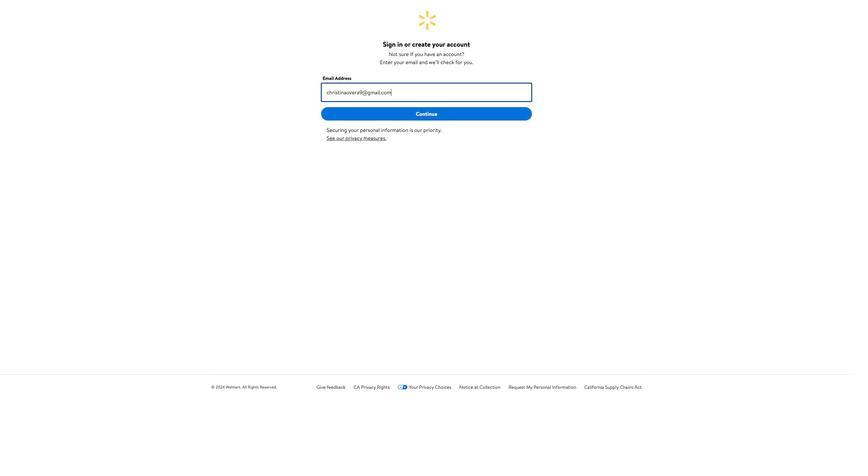 Task type: locate. For each thing, give the bounding box(es) containing it.
privacy choices icon image
[[398, 386, 408, 390]]



Task type: describe. For each thing, give the bounding box(es) containing it.
Email Address email field
[[321, 83, 532, 102]]

walmart logo with link to homepage. image
[[416, 9, 438, 31]]



Task type: vqa. For each thing, say whether or not it's contained in the screenshot.
walmart logo with link to homepage.
yes



